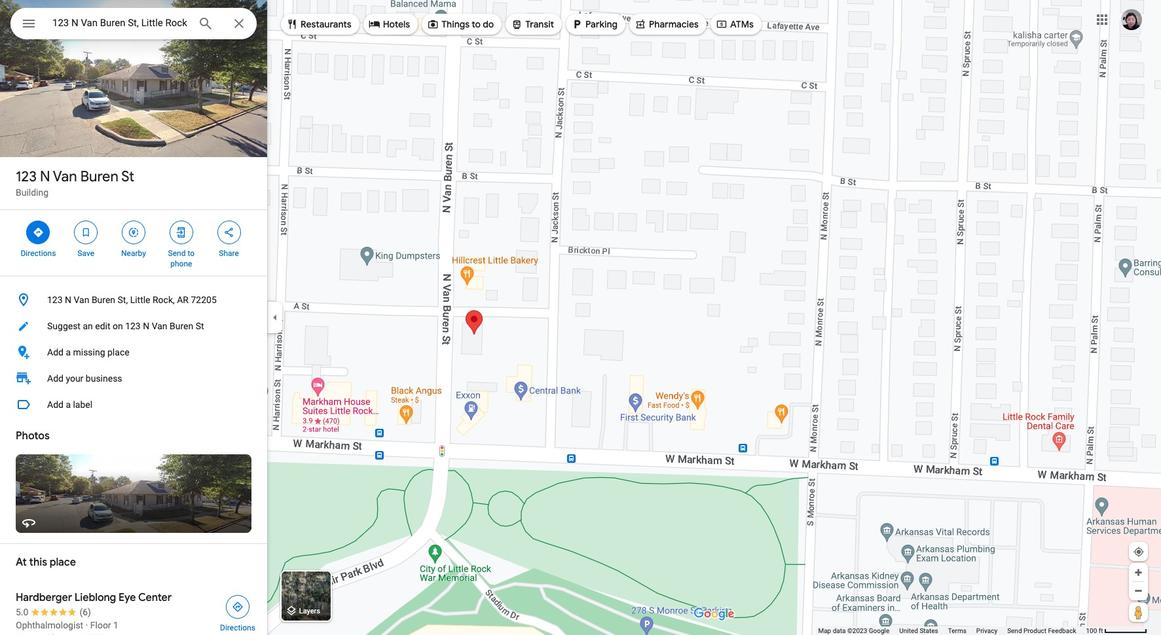 Task type: vqa. For each thing, say whether or not it's contained in the screenshot.
Villeneuve-
no



Task type: locate. For each thing, give the bounding box(es) containing it.
send inside button
[[1008, 628, 1023, 635]]

suggest an edit on 123 n van buren st
[[47, 321, 204, 332]]

None field
[[52, 15, 187, 31]]

1 vertical spatial van
[[74, 295, 89, 305]]

 transit
[[511, 17, 554, 31]]

1 horizontal spatial to
[[472, 18, 481, 30]]

0 vertical spatial a
[[66, 347, 71, 358]]

add
[[47, 347, 64, 358], [47, 374, 64, 384], [47, 400, 64, 410]]

buren up the 
[[80, 168, 118, 186]]

2 a from the top
[[66, 400, 71, 410]]

1 vertical spatial send
[[1008, 628, 1023, 635]]

0 vertical spatial van
[[53, 168, 77, 186]]

0 vertical spatial 123
[[16, 168, 37, 186]]

zoom out image
[[1134, 586, 1144, 596]]

1 horizontal spatial st
[[196, 321, 204, 332]]

pharmacies
[[649, 18, 699, 30]]

add your business link
[[0, 366, 267, 392]]

n for st,
[[65, 295, 71, 305]]

st
[[121, 168, 134, 186], [196, 321, 204, 332]]

hardberger
[[16, 592, 72, 605]]

1 horizontal spatial place
[[107, 347, 130, 358]]

1 a from the top
[[66, 347, 71, 358]]


[[571, 17, 583, 31]]

footer inside google maps element
[[819, 627, 1087, 636]]

1 horizontal spatial directions
[[220, 624, 256, 633]]

at
[[16, 556, 27, 569]]

buren inside suggest an edit on 123 n van buren st "button"
[[170, 321, 193, 332]]

0 horizontal spatial n
[[40, 168, 50, 186]]

send left product
[[1008, 628, 1023, 635]]

n down little
[[143, 321, 150, 332]]

van
[[53, 168, 77, 186], [74, 295, 89, 305], [152, 321, 167, 332]]

to up phone
[[188, 249, 195, 258]]

buren inside 123 n van buren st, little rock, ar 72205 button
[[92, 295, 115, 305]]

footer containing map data ©2023 google
[[819, 627, 1087, 636]]

place right 'this'
[[50, 556, 76, 569]]

1 vertical spatial buren
[[92, 295, 115, 305]]

1 vertical spatial a
[[66, 400, 71, 410]]

missing
[[73, 347, 105, 358]]

n up suggest
[[65, 295, 71, 305]]

send to phone
[[168, 249, 195, 269]]

add a missing place button
[[0, 339, 267, 366]]

add left "label"
[[47, 400, 64, 410]]

1 add from the top
[[47, 347, 64, 358]]

1 vertical spatial add
[[47, 374, 64, 384]]

directions down directions icon
[[220, 624, 256, 633]]

 pharmacies
[[635, 17, 699, 31]]

n inside 123 n van buren st building
[[40, 168, 50, 186]]

show your location image
[[1134, 546, 1145, 558]]

n inside 123 n van buren st, little rock, ar 72205 button
[[65, 295, 71, 305]]


[[223, 225, 235, 240]]

3 add from the top
[[47, 400, 64, 410]]

van for st,
[[74, 295, 89, 305]]

0 vertical spatial st
[[121, 168, 134, 186]]

123 inside "button"
[[125, 321, 141, 332]]


[[80, 225, 92, 240]]

privacy
[[977, 628, 998, 635]]

n inside suggest an edit on 123 n van buren st "button"
[[143, 321, 150, 332]]

1 vertical spatial st
[[196, 321, 204, 332]]

0 vertical spatial send
[[168, 249, 186, 258]]

van inside 123 n van buren st building
[[53, 168, 77, 186]]

1 horizontal spatial n
[[65, 295, 71, 305]]

business
[[86, 374, 122, 384]]


[[128, 225, 140, 240]]

map data ©2023 google
[[819, 628, 890, 635]]

n up building
[[40, 168, 50, 186]]

0 horizontal spatial send
[[168, 249, 186, 258]]

n for st
[[40, 168, 50, 186]]

st down 72205
[[196, 321, 204, 332]]

n
[[40, 168, 50, 186], [65, 295, 71, 305], [143, 321, 150, 332]]

map
[[819, 628, 832, 635]]

edit
[[95, 321, 110, 332]]

a
[[66, 347, 71, 358], [66, 400, 71, 410]]

100 ft button
[[1087, 628, 1148, 635]]

buren down ar
[[170, 321, 193, 332]]

123
[[16, 168, 37, 186], [47, 295, 63, 305], [125, 321, 141, 332]]

place
[[107, 347, 130, 358], [50, 556, 76, 569]]

to
[[472, 18, 481, 30], [188, 249, 195, 258]]

2 vertical spatial van
[[152, 321, 167, 332]]

st up 
[[121, 168, 134, 186]]

buren for st,
[[92, 295, 115, 305]]

google
[[869, 628, 890, 635]]

2 vertical spatial buren
[[170, 321, 193, 332]]

directions button
[[212, 592, 263, 634]]

123 inside 123 n van buren st building
[[16, 168, 37, 186]]

center
[[138, 592, 172, 605]]


[[369, 17, 380, 31]]

place down on at the left
[[107, 347, 130, 358]]

buren inside 123 n van buren st building
[[80, 168, 118, 186]]

0 horizontal spatial to
[[188, 249, 195, 258]]

123 for st
[[16, 168, 37, 186]]

add down suggest
[[47, 347, 64, 358]]

add for add a missing place
[[47, 347, 64, 358]]

footer
[[819, 627, 1087, 636]]

123 right on at the left
[[125, 321, 141, 332]]

google account: michele murakami  
(michele.murakami@adept.ai) image
[[1122, 9, 1143, 30]]

1 horizontal spatial send
[[1008, 628, 1023, 635]]

1 vertical spatial n
[[65, 295, 71, 305]]

united states
[[900, 628, 939, 635]]

united
[[900, 628, 919, 635]]

eye
[[119, 592, 136, 605]]

terms
[[949, 628, 967, 635]]

1 horizontal spatial 123
[[47, 295, 63, 305]]

123 up building
[[16, 168, 37, 186]]

0 vertical spatial place
[[107, 347, 130, 358]]

ar
[[177, 295, 189, 305]]

directions
[[21, 249, 56, 258], [220, 624, 256, 633]]

buren for st
[[80, 168, 118, 186]]

ophthalmologist
[[16, 621, 83, 631]]

things
[[442, 18, 470, 30]]

0 vertical spatial to
[[472, 18, 481, 30]]

2 horizontal spatial 123
[[125, 321, 141, 332]]

directions down 
[[21, 249, 56, 258]]

 parking
[[571, 17, 618, 31]]

layers
[[299, 608, 320, 616]]

data
[[833, 628, 846, 635]]

2 vertical spatial add
[[47, 400, 64, 410]]

directions inside actions for 123 n van buren st region
[[21, 249, 56, 258]]

0 vertical spatial directions
[[21, 249, 56, 258]]

0 horizontal spatial st
[[121, 168, 134, 186]]

 atms
[[716, 17, 754, 31]]

0 horizontal spatial place
[[50, 556, 76, 569]]


[[716, 17, 728, 31]]

show street view coverage image
[[1130, 603, 1149, 623]]

123 N Van Buren St, Little Rock, AR 72205 field
[[10, 8, 257, 39]]

1 vertical spatial directions
[[220, 624, 256, 633]]

2 add from the top
[[47, 374, 64, 384]]

 search field
[[10, 8, 257, 42]]

do
[[483, 18, 494, 30]]

a left "label"
[[66, 400, 71, 410]]

van inside "button"
[[152, 321, 167, 332]]

1 vertical spatial 123
[[47, 295, 63, 305]]

buren left the st,
[[92, 295, 115, 305]]

0 horizontal spatial directions
[[21, 249, 56, 258]]

buren
[[80, 168, 118, 186], [92, 295, 115, 305], [170, 321, 193, 332]]

2 vertical spatial 123
[[125, 321, 141, 332]]

123 up suggest
[[47, 295, 63, 305]]

save
[[78, 249, 94, 258]]

0 vertical spatial n
[[40, 168, 50, 186]]

add a label
[[47, 400, 92, 410]]

send inside send to phone
[[168, 249, 186, 258]]

little
[[130, 295, 150, 305]]

this
[[29, 556, 47, 569]]

0 horizontal spatial 123
[[16, 168, 37, 186]]

states
[[920, 628, 939, 635]]

123 inside button
[[47, 295, 63, 305]]

st inside "button"
[[196, 321, 204, 332]]

a left missing
[[66, 347, 71, 358]]

2 horizontal spatial n
[[143, 321, 150, 332]]

zoom in image
[[1134, 568, 1144, 578]]

add a missing place
[[47, 347, 130, 358]]

to left 'do' at the top left of the page
[[472, 18, 481, 30]]

send for send product feedback
[[1008, 628, 1023, 635]]

0 vertical spatial buren
[[80, 168, 118, 186]]

privacy button
[[977, 627, 998, 636]]

ophthalmologist · floor 1
[[16, 621, 119, 631]]

add left the your
[[47, 374, 64, 384]]

van inside button
[[74, 295, 89, 305]]

send up phone
[[168, 249, 186, 258]]

0 vertical spatial add
[[47, 347, 64, 358]]

2 vertical spatial n
[[143, 321, 150, 332]]

 hotels
[[369, 17, 410, 31]]

1 vertical spatial to
[[188, 249, 195, 258]]

123 n van buren st building
[[16, 168, 134, 198]]

5.0 stars 6 reviews image
[[16, 606, 91, 619]]

©2023
[[848, 628, 868, 635]]



Task type: describe. For each thing, give the bounding box(es) containing it.

[[286, 17, 298, 31]]

123 n van buren st, little rock, ar 72205
[[47, 295, 217, 305]]

add for add a label
[[47, 400, 64, 410]]

suggest an edit on 123 n van buren st button
[[0, 313, 267, 339]]

label
[[73, 400, 92, 410]]

suggest
[[47, 321, 81, 332]]

restaurants
[[301, 18, 352, 30]]

your
[[66, 374, 83, 384]]

place inside button
[[107, 347, 130, 358]]

·
[[86, 621, 88, 631]]

van for st
[[53, 168, 77, 186]]

(6)
[[80, 607, 91, 618]]

 restaurants
[[286, 17, 352, 31]]

send for send to phone
[[168, 249, 186, 258]]

rock,
[[153, 295, 175, 305]]

add your business
[[47, 374, 122, 384]]

at this place
[[16, 556, 76, 569]]

123 for st,
[[47, 295, 63, 305]]


[[427, 17, 439, 31]]

hotels
[[383, 18, 410, 30]]

123 n van buren st main content
[[0, 0, 267, 636]]

an
[[83, 321, 93, 332]]

72205
[[191, 295, 217, 305]]

share
[[219, 249, 239, 258]]

photos
[[16, 430, 50, 443]]

directions inside "button"
[[220, 624, 256, 633]]

1
[[113, 621, 119, 631]]

 things to do
[[427, 17, 494, 31]]

atms
[[731, 18, 754, 30]]

 button
[[10, 8, 47, 42]]


[[21, 14, 37, 33]]

send product feedback button
[[1008, 627, 1077, 636]]

collapse side panel image
[[268, 311, 282, 325]]

united states button
[[900, 627, 939, 636]]

product
[[1024, 628, 1047, 635]]

5.0
[[16, 607, 28, 618]]

nearby
[[121, 249, 146, 258]]

none field inside 123 n van buren st, little rock, ar 72205 field
[[52, 15, 187, 31]]

hardberger lieblong eye center
[[16, 592, 172, 605]]

feedback
[[1049, 628, 1077, 635]]

100 ft
[[1087, 628, 1104, 635]]

parking
[[586, 18, 618, 30]]

transit
[[526, 18, 554, 30]]

directions image
[[232, 602, 244, 613]]

a for label
[[66, 400, 71, 410]]


[[511, 17, 523, 31]]

ft
[[1099, 628, 1104, 635]]


[[32, 225, 44, 240]]

st inside 123 n van buren st building
[[121, 168, 134, 186]]

phone
[[171, 259, 192, 269]]

terms button
[[949, 627, 967, 636]]

add a label button
[[0, 392, 267, 418]]

add for add your business
[[47, 374, 64, 384]]


[[635, 17, 647, 31]]


[[175, 225, 187, 240]]

1 vertical spatial place
[[50, 556, 76, 569]]

floor
[[90, 621, 111, 631]]

st,
[[118, 295, 128, 305]]

lieblong
[[75, 592, 116, 605]]

on
[[113, 321, 123, 332]]

100
[[1087, 628, 1098, 635]]

send product feedback
[[1008, 628, 1077, 635]]

a for missing
[[66, 347, 71, 358]]

actions for 123 n van buren st region
[[0, 210, 267, 276]]

google maps element
[[0, 0, 1162, 636]]

to inside  things to do
[[472, 18, 481, 30]]

to inside send to phone
[[188, 249, 195, 258]]

building
[[16, 187, 49, 198]]

123 n van buren st, little rock, ar 72205 button
[[0, 287, 267, 313]]



